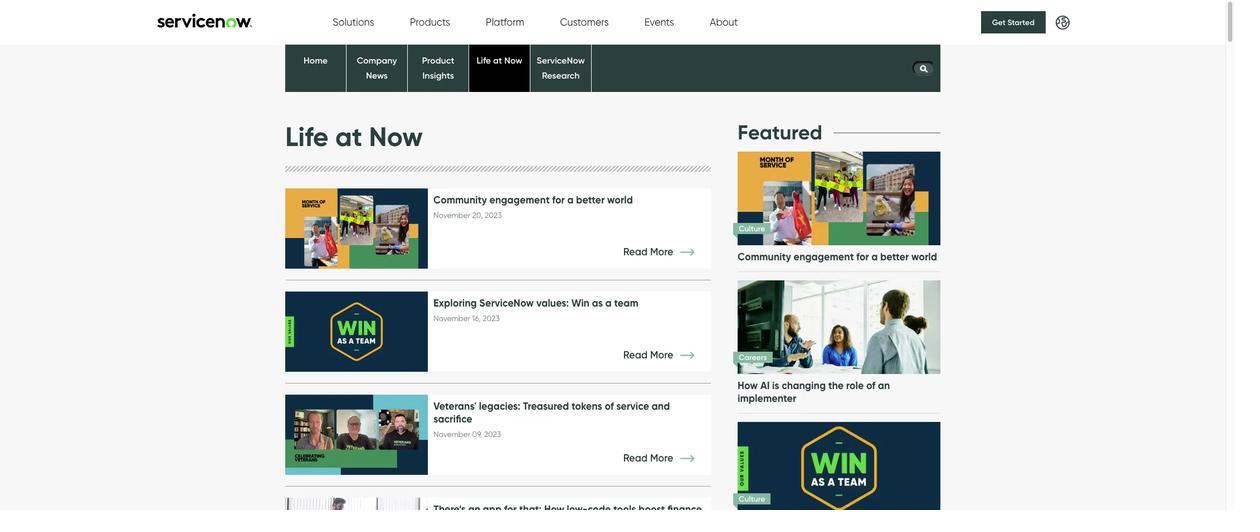 Task type: describe. For each thing, give the bounding box(es) containing it.
home
[[304, 55, 328, 66]]

more for exploring servicenow values: win as a team
[[651, 349, 674, 361]]

1 horizontal spatial life at now
[[477, 55, 523, 66]]

implementer teammates in a business meeting image
[[736, 269, 943, 385]]

solutions button
[[333, 16, 374, 28]]

november inside 'veterans' legacies: treasured tokens of service and sacrifice november 09, 2023'
[[434, 430, 471, 439]]

community engagement: servicenow employees engaged in volunteer efforts for month of service image for top our values: win as a team image
[[285, 189, 428, 269]]

community engagement for a better world november 20, 2023
[[434, 194, 633, 220]]

community engagement for a better world
[[738, 250, 938, 263]]

about
[[710, 16, 738, 28]]

events button
[[645, 16, 675, 28]]

2023 inside 'veterans' legacies: treasured tokens of service and sacrifice november 09, 2023'
[[484, 430, 501, 439]]

solutions
[[333, 16, 374, 28]]

community engagement: servicenow employees engaged in volunteer efforts for month of service image for implementer teammates in a business meeting image
[[736, 140, 943, 256]]

exploring
[[434, 297, 477, 310]]

0 vertical spatial now
[[505, 55, 523, 66]]

product insights link
[[422, 55, 455, 81]]

win
[[572, 297, 590, 310]]

changing
[[782, 379, 826, 392]]

exploring servicenow values: win as a team november 16, 2023
[[434, 297, 639, 323]]

november inside community engagement for a better world november 20, 2023
[[434, 211, 471, 220]]

1 horizontal spatial life
[[477, 55, 491, 66]]

events
[[645, 16, 675, 28]]

company news link
[[357, 55, 397, 81]]

servicenow inside the exploring servicenow values: win as a team november 16, 2023
[[480, 297, 534, 310]]

read more for exploring servicenow values: win as a team
[[624, 349, 676, 361]]

is
[[773, 379, 780, 392]]

0 vertical spatial our values: win as a team image
[[285, 292, 428, 372]]

platform button
[[486, 16, 525, 28]]

engagement for community engagement for a better world november 20, 2023
[[490, 194, 550, 206]]

Search text field
[[913, 61, 935, 75]]

treasured
[[523, 400, 569, 413]]

community for community engagement for a better world
[[738, 250, 792, 263]]

for for community engagement for a better world november 20, 2023
[[552, 194, 565, 206]]

1 horizontal spatial at
[[493, 55, 502, 66]]

16,
[[472, 314, 481, 323]]

read for community engagement for a better world
[[624, 246, 648, 258]]

read for veterans' legacies: treasured tokens of service and sacrifice
[[624, 452, 648, 464]]

2 culture from the top
[[739, 494, 766, 504]]

how
[[738, 379, 758, 392]]

featured
[[738, 120, 823, 145]]

community for community engagement for a better world november 20, 2023
[[434, 194, 487, 206]]

2023 inside the exploring servicenow values: win as a team november 16, 2023
[[483, 314, 500, 323]]

1 vertical spatial at
[[335, 120, 362, 154]]

life at now link
[[477, 55, 523, 66]]

ai
[[761, 379, 770, 392]]

role
[[847, 379, 864, 392]]

1 vertical spatial now
[[369, 120, 423, 154]]

more for community engagement for a better world
[[651, 246, 674, 258]]

insights
[[423, 70, 454, 81]]

20,
[[472, 211, 483, 220]]

as
[[592, 297, 603, 310]]

get
[[993, 17, 1006, 27]]

customers
[[560, 16, 609, 28]]

and
[[652, 400, 670, 413]]

company
[[357, 55, 397, 66]]

read more link for veterans' legacies: treasured tokens of service and sacrifice
[[624, 452, 711, 464]]

research
[[542, 70, 580, 81]]

1 horizontal spatial servicenow
[[537, 55, 585, 66]]



Task type: vqa. For each thing, say whether or not it's contained in the screenshot.


Task type: locate. For each thing, give the bounding box(es) containing it.
product insights
[[422, 55, 455, 81]]

november down sacrifice
[[434, 430, 471, 439]]

0 vertical spatial more
[[651, 246, 674, 258]]

get started
[[993, 17, 1035, 27]]

2 more from the top
[[651, 349, 674, 361]]

1 horizontal spatial a
[[606, 297, 612, 310]]

0 vertical spatial world
[[607, 194, 633, 206]]

2023
[[485, 211, 502, 220], [483, 314, 500, 323], [484, 430, 501, 439]]

2 vertical spatial read
[[624, 452, 648, 464]]

of
[[867, 379, 876, 392], [605, 400, 614, 413]]

better for community engagement for a better world
[[881, 250, 909, 263]]

0 horizontal spatial a
[[568, 194, 574, 206]]

a for community engagement for a better world november 20, 2023
[[568, 194, 574, 206]]

products
[[410, 16, 450, 28]]

read more link
[[624, 246, 711, 258], [624, 349, 711, 361], [624, 452, 711, 464]]

09,
[[472, 430, 482, 439]]

read down 'service'
[[624, 452, 648, 464]]

now
[[505, 55, 523, 66], [369, 120, 423, 154]]

0 vertical spatial life at now
[[477, 55, 523, 66]]

for
[[552, 194, 565, 206], [857, 250, 869, 263]]

values:
[[537, 297, 569, 310]]

world
[[607, 194, 633, 206], [912, 250, 938, 263]]

1 horizontal spatial our values: win as a team image
[[736, 410, 943, 510]]

november
[[434, 211, 471, 220], [434, 314, 471, 323], [434, 430, 471, 439]]

servicenow up research
[[537, 55, 585, 66]]

read more for community engagement for a better world
[[624, 246, 676, 258]]

team
[[614, 297, 639, 310]]

1 vertical spatial life at now
[[285, 120, 423, 154]]

servicenow research link
[[537, 55, 585, 81]]

0 vertical spatial life
[[477, 55, 491, 66]]

0 vertical spatial for
[[552, 194, 565, 206]]

1 read from the top
[[624, 246, 648, 258]]

2 read from the top
[[624, 349, 648, 361]]

0 vertical spatial at
[[493, 55, 502, 66]]

0 horizontal spatial our values: win as a team image
[[285, 292, 428, 372]]

1 vertical spatial 2023
[[483, 314, 500, 323]]

community
[[434, 194, 487, 206], [738, 250, 792, 263]]

0 vertical spatial read more
[[624, 246, 676, 258]]

None search field
[[908, 58, 941, 78]]

implementer
[[738, 392, 797, 405]]

of inside the how ai is changing the role of an implementer
[[867, 379, 876, 392]]

engagement for community engagement for a better world
[[794, 250, 854, 263]]

2 read more link from the top
[[624, 349, 711, 361]]

life at now
[[477, 55, 523, 66], [285, 120, 423, 154]]

1 read more link from the top
[[624, 246, 711, 258]]

1 vertical spatial more
[[651, 349, 674, 361]]

0 vertical spatial 2023
[[485, 211, 502, 220]]

1 vertical spatial engagement
[[794, 250, 854, 263]]

november down exploring
[[434, 314, 471, 323]]

engagement
[[490, 194, 550, 206], [794, 250, 854, 263]]

1 vertical spatial better
[[881, 250, 909, 263]]

1 vertical spatial read more
[[624, 349, 676, 361]]

home link
[[304, 55, 328, 66]]

culture
[[739, 223, 766, 233], [739, 494, 766, 504]]

1 horizontal spatial better
[[881, 250, 909, 263]]

how ai is changing the role of an implementer
[[738, 379, 890, 405]]

service
[[617, 400, 649, 413]]

1 vertical spatial november
[[434, 314, 471, 323]]

2 november from the top
[[434, 314, 471, 323]]

1 november from the top
[[434, 211, 471, 220]]

community inside community engagement for a better world november 20, 2023
[[434, 194, 487, 206]]

news
[[366, 70, 388, 81]]

2 vertical spatial read more
[[624, 452, 676, 464]]

read up team
[[624, 246, 648, 258]]

read more for veterans' legacies: treasured tokens of service and sacrifice
[[624, 452, 676, 464]]

1 vertical spatial life
[[285, 120, 329, 154]]

0 vertical spatial a
[[568, 194, 574, 206]]

1 read more from the top
[[624, 246, 676, 258]]

2 vertical spatial a
[[606, 297, 612, 310]]

tokens
[[572, 400, 603, 413]]

1 vertical spatial community
[[738, 250, 792, 263]]

1 vertical spatial our values: win as a team image
[[736, 410, 943, 510]]

an
[[878, 379, 890, 392]]

read
[[624, 246, 648, 258], [624, 349, 648, 361], [624, 452, 648, 464]]

0 horizontal spatial engagement
[[490, 194, 550, 206]]

products button
[[410, 16, 450, 28]]

1 vertical spatial servicenow
[[480, 297, 534, 310]]

1 horizontal spatial engagement
[[794, 250, 854, 263]]

a inside the exploring servicenow values: win as a team november 16, 2023
[[606, 297, 612, 310]]

for inside community engagement for a better world november 20, 2023
[[552, 194, 565, 206]]

0 vertical spatial community
[[434, 194, 487, 206]]

world inside community engagement for a better world november 20, 2023
[[607, 194, 633, 206]]

world for community engagement for a better world november 20, 2023
[[607, 194, 633, 206]]

2 vertical spatial more
[[651, 452, 674, 464]]

0 horizontal spatial life at now
[[285, 120, 423, 154]]

1 culture from the top
[[739, 223, 766, 233]]

3 more from the top
[[651, 452, 674, 464]]

world for community engagement for a better world
[[912, 250, 938, 263]]

more for veterans' legacies: treasured tokens of service and sacrifice
[[651, 452, 674, 464]]

0 horizontal spatial servicenow
[[480, 297, 534, 310]]

read for exploring servicenow values: win as a team
[[624, 349, 648, 361]]

0 horizontal spatial now
[[369, 120, 423, 154]]

2 vertical spatial read more link
[[624, 452, 711, 464]]

better inside community engagement for a better world november 20, 2023
[[576, 194, 605, 206]]

product
[[422, 55, 455, 66]]

1 horizontal spatial now
[[505, 55, 523, 66]]

1 more from the top
[[651, 246, 674, 258]]

0 horizontal spatial community engagement: servicenow employees engaged in volunteer efforts for month of service image
[[285, 189, 428, 269]]

a inside community engagement for a better world november 20, 2023
[[568, 194, 574, 206]]

0 vertical spatial servicenow
[[537, 55, 585, 66]]

read up 'service'
[[624, 349, 648, 361]]

servicenow up the 16, at the bottom left of page
[[480, 297, 534, 310]]

read more
[[624, 246, 676, 258], [624, 349, 676, 361], [624, 452, 676, 464]]

veterans'
[[434, 400, 477, 413]]

careers
[[739, 352, 767, 362]]

2 vertical spatial 2023
[[484, 430, 501, 439]]

0 horizontal spatial world
[[607, 194, 633, 206]]

low-code tools: workers collaborating around a conference table image
[[285, 498, 428, 510]]

1 vertical spatial culture
[[739, 494, 766, 504]]

3 read from the top
[[624, 452, 648, 464]]

2 horizontal spatial a
[[872, 250, 878, 263]]

0 horizontal spatial of
[[605, 400, 614, 413]]

2023 right 09,
[[484, 430, 501, 439]]

1 vertical spatial read
[[624, 349, 648, 361]]

3 november from the top
[[434, 430, 471, 439]]

0 horizontal spatial for
[[552, 194, 565, 206]]

for for community engagement for a better world
[[857, 250, 869, 263]]

read more link for exploring servicenow values: win as a team
[[624, 349, 711, 361]]

1 vertical spatial of
[[605, 400, 614, 413]]

2023 right the 16, at the bottom left of page
[[483, 314, 500, 323]]

life
[[477, 55, 491, 66], [285, 120, 329, 154]]

0 horizontal spatial better
[[576, 194, 605, 206]]

2 read more from the top
[[624, 349, 676, 361]]

a
[[568, 194, 574, 206], [872, 250, 878, 263], [606, 297, 612, 310]]

get started link
[[981, 11, 1046, 33]]

november left 20,
[[434, 211, 471, 220]]

legacies:
[[479, 400, 521, 413]]

sacrifice
[[434, 413, 473, 425]]

0 horizontal spatial at
[[335, 120, 362, 154]]

1 horizontal spatial of
[[867, 379, 876, 392]]

engagement inside community engagement for a better world november 20, 2023
[[490, 194, 550, 206]]

of right tokens
[[605, 400, 614, 413]]

3 read more from the top
[[624, 452, 676, 464]]

more
[[651, 246, 674, 258], [651, 349, 674, 361], [651, 452, 674, 464]]

0 vertical spatial engagement
[[490, 194, 550, 206]]

1 vertical spatial for
[[857, 250, 869, 263]]

started
[[1008, 17, 1035, 27]]

company news
[[357, 55, 397, 81]]

celebrating veterans: three veteran employees at servicenow image
[[285, 395, 428, 475]]

at
[[493, 55, 502, 66], [335, 120, 362, 154]]

2 vertical spatial november
[[434, 430, 471, 439]]

community engagement: servicenow employees engaged in volunteer efforts for month of service image
[[736, 140, 943, 256], [285, 189, 428, 269]]

customers button
[[560, 16, 609, 28]]

november inside the exploring servicenow values: win as a team november 16, 2023
[[434, 314, 471, 323]]

0 horizontal spatial life
[[285, 120, 329, 154]]

the
[[829, 379, 844, 392]]

1 vertical spatial a
[[872, 250, 878, 263]]

a for community engagement for a better world
[[872, 250, 878, 263]]

our values: win as a team image
[[285, 292, 428, 372], [736, 410, 943, 510]]

0 vertical spatial culture
[[739, 223, 766, 233]]

0 vertical spatial of
[[867, 379, 876, 392]]

servicenow research
[[537, 55, 585, 81]]

0 horizontal spatial community
[[434, 194, 487, 206]]

read more link for community engagement for a better world
[[624, 246, 711, 258]]

platform
[[486, 16, 525, 28]]

of left "an"
[[867, 379, 876, 392]]

1 vertical spatial read more link
[[624, 349, 711, 361]]

0 vertical spatial read more link
[[624, 246, 711, 258]]

1 horizontal spatial community engagement: servicenow employees engaged in volunteer efforts for month of service image
[[736, 140, 943, 256]]

2023 inside community engagement for a better world november 20, 2023
[[485, 211, 502, 220]]

0 vertical spatial better
[[576, 194, 605, 206]]

better for community engagement for a better world november 20, 2023
[[576, 194, 605, 206]]

veterans' legacies: treasured tokens of service and sacrifice november 09, 2023
[[434, 400, 670, 439]]

0 vertical spatial read
[[624, 246, 648, 258]]

1 horizontal spatial world
[[912, 250, 938, 263]]

1 horizontal spatial for
[[857, 250, 869, 263]]

better
[[576, 194, 605, 206], [881, 250, 909, 263]]

1 horizontal spatial community
[[738, 250, 792, 263]]

1 vertical spatial world
[[912, 250, 938, 263]]

about button
[[710, 16, 738, 28]]

of inside 'veterans' legacies: treasured tokens of service and sacrifice november 09, 2023'
[[605, 400, 614, 413]]

0 vertical spatial november
[[434, 211, 471, 220]]

2023 right 20,
[[485, 211, 502, 220]]

servicenow
[[537, 55, 585, 66], [480, 297, 534, 310]]

3 read more link from the top
[[624, 452, 711, 464]]



